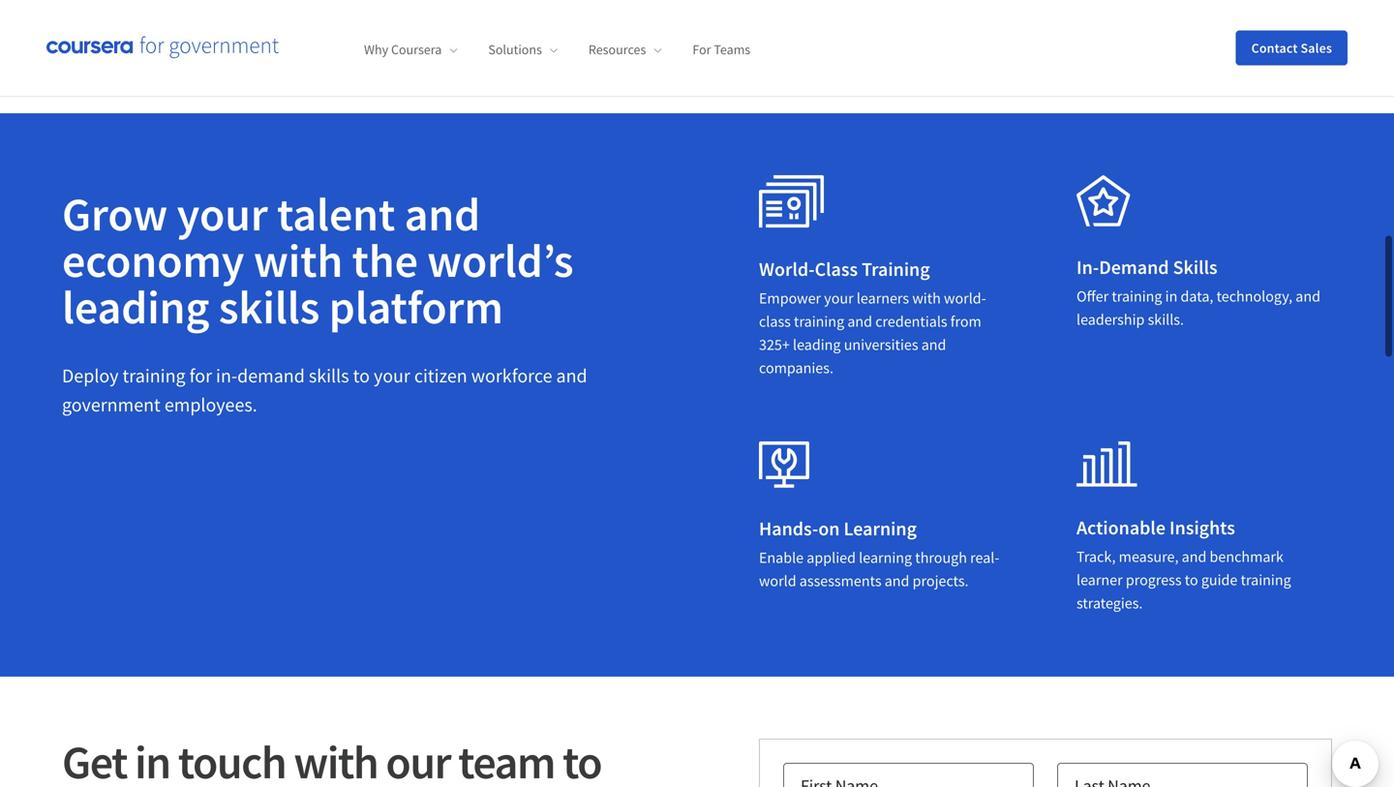 Task type: vqa. For each thing, say whether or not it's contained in the screenshot.
the IBM image
no



Task type: describe. For each thing, give the bounding box(es) containing it.
actionable
[[1077, 516, 1166, 540]]

insights
[[1170, 516, 1235, 540]]

progress
[[1126, 570, 1182, 590]]

employees.
[[164, 393, 257, 417]]

platform
[[329, 278, 503, 336]]

teams
[[714, 41, 750, 58]]

technology,
[[1217, 287, 1293, 306]]

deploy training for in-demand skills to your citizen workforce and government employees.
[[62, 364, 587, 417]]

actionable insights track, measure, and benchmark learner progress to guide training strategies.
[[1077, 516, 1291, 613]]

enable
[[759, 548, 804, 567]]

contact sales button
[[1236, 30, 1348, 65]]

hands-on learning enable applied learning through real- world assessments and projects.
[[759, 517, 999, 591]]

benchmark
[[1210, 547, 1284, 566]]

for
[[693, 41, 711, 58]]

learning
[[859, 548, 912, 567]]

world-class content image
[[759, 175, 825, 228]]

and inside hands-on learning enable applied learning through real- world assessments and projects.
[[885, 571, 910, 591]]

track,
[[1077, 547, 1116, 566]]

learners
[[857, 289, 909, 308]]

resources link
[[589, 41, 662, 58]]

solutions link
[[488, 41, 558, 58]]

325+
[[759, 335, 790, 354]]

leading inside world-class training empower your learners with world- class training and credentials from 325+ leading universities and companies.
[[793, 335, 841, 354]]

and up universities
[[847, 312, 872, 331]]

through
[[915, 548, 967, 567]]

demand
[[237, 364, 305, 388]]

world-
[[759, 257, 815, 281]]

actionable insights image
[[1077, 441, 1138, 487]]

master new skills image
[[759, 441, 809, 488]]

demand
[[1099, 255, 1169, 279]]

leadership
[[1077, 310, 1145, 329]]

hands-
[[759, 517, 818, 541]]

First Name text field
[[783, 763, 1034, 787]]

on
[[818, 517, 840, 541]]

solutions
[[488, 41, 542, 58]]

contact
[[1251, 39, 1298, 57]]

applied
[[807, 548, 856, 567]]

in
[[1165, 287, 1178, 306]]

in-
[[1077, 255, 1099, 279]]

class
[[759, 312, 791, 331]]

why coursera
[[364, 41, 442, 58]]

grow your talent and economy with the world's leading skills platform
[[62, 185, 574, 336]]

empower
[[759, 289, 821, 308]]

world
[[759, 571, 796, 591]]

workforce
[[471, 364, 552, 388]]

skills
[[1173, 255, 1218, 279]]

economy
[[62, 231, 244, 289]]

learning
[[844, 517, 917, 541]]

skills.
[[1148, 310, 1184, 329]]

training inside deploy training for in-demand skills to your citizen workforce and government employees.
[[122, 364, 186, 388]]

from
[[951, 312, 982, 331]]

projects.
[[913, 571, 969, 591]]

why coursera link
[[364, 41, 457, 58]]

guide
[[1201, 570, 1238, 590]]



Task type: locate. For each thing, give the bounding box(es) containing it.
0 horizontal spatial with
[[254, 231, 343, 289]]

and inside actionable insights track, measure, and benchmark learner progress to guide training strategies.
[[1182, 547, 1207, 566]]

0 vertical spatial to
[[353, 364, 370, 388]]

with left the
[[254, 231, 343, 289]]

Last Name text field
[[1057, 763, 1308, 787]]

for teams link
[[693, 41, 750, 58]]

contact sales
[[1251, 39, 1332, 57]]

training inside world-class training empower your learners with world- class training and credentials from 325+ leading universities and companies.
[[794, 312, 844, 331]]

with
[[254, 231, 343, 289], [912, 289, 941, 308]]

and up platform in the left top of the page
[[404, 185, 480, 243]]

for teams
[[693, 41, 750, 58]]

in-demand skills image
[[1077, 175, 1131, 227]]

strategies.
[[1077, 593, 1143, 613]]

skills up demand
[[219, 278, 320, 336]]

why
[[364, 41, 388, 58]]

1 vertical spatial to
[[1185, 570, 1198, 590]]

companies.
[[759, 358, 834, 378]]

1 horizontal spatial with
[[912, 289, 941, 308]]

and down insights
[[1182, 547, 1207, 566]]

with inside world-class training empower your learners with world- class training and credentials from 325+ leading universities and companies.
[[912, 289, 941, 308]]

to inside deploy training for in-demand skills to your citizen workforce and government employees.
[[353, 364, 370, 388]]

training down demand
[[1112, 287, 1162, 306]]

1 horizontal spatial your
[[374, 364, 410, 388]]

real-
[[970, 548, 999, 567]]

skills inside deploy training for in-demand skills to your citizen workforce and government employees.
[[309, 364, 349, 388]]

training inside actionable insights track, measure, and benchmark learner progress to guide training strategies.
[[1241, 570, 1291, 590]]

learner
[[1077, 570, 1123, 590]]

your
[[177, 185, 268, 243], [824, 289, 854, 308], [374, 364, 410, 388]]

universities
[[844, 335, 918, 354]]

training
[[1112, 287, 1162, 306], [794, 312, 844, 331], [122, 364, 186, 388], [1241, 570, 1291, 590]]

to left guide
[[1185, 570, 1198, 590]]

skills
[[219, 278, 320, 336], [309, 364, 349, 388]]

sales
[[1301, 39, 1332, 57]]

resources
[[589, 41, 646, 58]]

training down empower
[[794, 312, 844, 331]]

grow
[[62, 185, 168, 243]]

and right the workforce
[[556, 364, 587, 388]]

training down benchmark
[[1241, 570, 1291, 590]]

0 vertical spatial skills
[[219, 278, 320, 336]]

and
[[404, 185, 480, 243], [1296, 287, 1321, 306], [847, 312, 872, 331], [921, 335, 946, 354], [556, 364, 587, 388], [1182, 547, 1207, 566], [885, 571, 910, 591]]

and inside deploy training for in-demand skills to your citizen workforce and government employees.
[[556, 364, 587, 388]]

world-class training empower your learners with world- class training and credentials from 325+ leading universities and companies.
[[759, 257, 986, 378]]

skills right demand
[[309, 364, 349, 388]]

leading inside grow your talent and economy with the world's leading skills platform
[[62, 278, 209, 336]]

in-
[[216, 364, 237, 388]]

talent
[[277, 185, 395, 243]]

deploy
[[62, 364, 119, 388]]

and down 'learning'
[[885, 571, 910, 591]]

coursera
[[391, 41, 442, 58]]

and inside grow your talent and economy with the world's leading skills platform
[[404, 185, 480, 243]]

skills inside grow your talent and economy with the world's leading skills platform
[[219, 278, 320, 336]]

coursera for government image
[[46, 36, 279, 59]]

and right technology, at the right of the page
[[1296, 287, 1321, 306]]

leading up deploy
[[62, 278, 209, 336]]

the
[[352, 231, 418, 289]]

1 vertical spatial your
[[824, 289, 854, 308]]

offer
[[1077, 287, 1109, 306]]

leading
[[62, 278, 209, 336], [793, 335, 841, 354]]

leading up companies.
[[793, 335, 841, 354]]

measure,
[[1119, 547, 1179, 566]]

with up credentials in the right of the page
[[912, 289, 941, 308]]

training
[[862, 257, 930, 281]]

and inside in-demand skills offer training in data, technology, and leadership skills.
[[1296, 287, 1321, 306]]

your inside deploy training for in-demand skills to your citizen workforce and government employees.
[[374, 364, 410, 388]]

data,
[[1181, 287, 1213, 306]]

to inside actionable insights track, measure, and benchmark learner progress to guide training strategies.
[[1185, 570, 1198, 590]]

assessments
[[800, 571, 882, 591]]

to
[[353, 364, 370, 388], [1185, 570, 1198, 590]]

your inside grow your talent and economy with the world's leading skills platform
[[177, 185, 268, 243]]

government
[[62, 393, 161, 417]]

in-demand skills offer training in data, technology, and leadership skills.
[[1077, 255, 1321, 329]]

2 vertical spatial your
[[374, 364, 410, 388]]

class
[[815, 257, 858, 281]]

1 horizontal spatial to
[[1185, 570, 1198, 590]]

citizen
[[414, 364, 467, 388]]

to left citizen
[[353, 364, 370, 388]]

training left for on the left
[[122, 364, 186, 388]]

for
[[189, 364, 212, 388]]

with inside grow your talent and economy with the world's leading skills platform
[[254, 231, 343, 289]]

2 horizontal spatial your
[[824, 289, 854, 308]]

0 horizontal spatial leading
[[62, 278, 209, 336]]

world-
[[944, 289, 986, 308]]

0 vertical spatial your
[[177, 185, 268, 243]]

credentials
[[875, 312, 947, 331]]

0 horizontal spatial to
[[353, 364, 370, 388]]

and down credentials in the right of the page
[[921, 335, 946, 354]]

training inside in-demand skills offer training in data, technology, and leadership skills.
[[1112, 287, 1162, 306]]

0 horizontal spatial your
[[177, 185, 268, 243]]

1 vertical spatial skills
[[309, 364, 349, 388]]

1 horizontal spatial leading
[[793, 335, 841, 354]]

world's
[[427, 231, 574, 289]]

your inside world-class training empower your learners with world- class training and credentials from 325+ leading universities and companies.
[[824, 289, 854, 308]]



